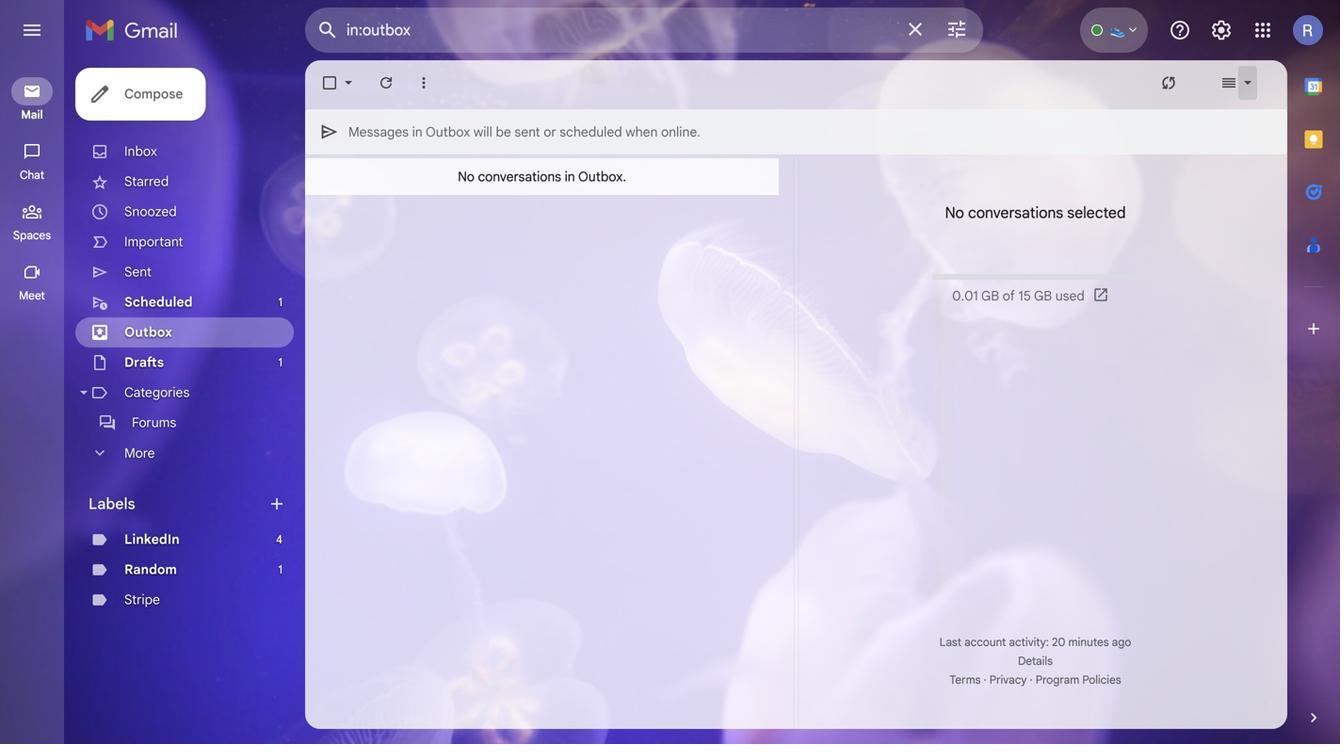 Task type: describe. For each thing, give the bounding box(es) containing it.
labels
[[89, 495, 135, 514]]

messages in outbox will be sent or scheduled when online.
[[349, 124, 701, 140]]

last
[[940, 636, 962, 650]]

categories link
[[124, 384, 190, 401]]

will
[[474, 124, 493, 140]]

20
[[1052, 636, 1066, 650]]

drafts
[[124, 354, 164, 371]]

program policies link
[[1036, 673, 1122, 687]]

conversations for in
[[478, 168, 562, 185]]

program
[[1036, 673, 1080, 687]]

messages
[[349, 124, 409, 140]]

chat heading
[[0, 168, 64, 183]]

more image
[[415, 73, 433, 92]]

meet
[[19, 289, 45, 303]]

random
[[124, 562, 177, 578]]

linkedin link
[[124, 531, 180, 548]]

no conversations selected
[[945, 204, 1126, 222]]

outbox link
[[124, 324, 172, 341]]

online.
[[661, 124, 701, 140]]

stripe link
[[124, 592, 160, 608]]

terms
[[950, 673, 981, 687]]

offline sync status image
[[1160, 73, 1179, 92]]

search in mail image
[[311, 13, 345, 47]]

spaces
[[13, 228, 51, 243]]

refresh image
[[377, 73, 396, 92]]

Search in mail search field
[[305, 8, 984, 53]]

toggle split pane mode image
[[1220, 73, 1239, 92]]

compose
[[124, 86, 183, 102]]

used
[[1056, 288, 1085, 304]]

Search in mail text field
[[347, 21, 893, 40]]

important link
[[124, 234, 183, 250]]

forums link
[[132, 415, 176, 431]]

drafts link
[[124, 354, 164, 371]]

mail heading
[[0, 107, 64, 122]]

starred
[[124, 173, 169, 190]]

ago
[[1112, 636, 1132, 650]]

settings image
[[1211, 19, 1233, 41]]

navigation containing mail
[[0, 60, 66, 744]]

details link
[[1019, 654, 1053, 669]]

activity:
[[1009, 636, 1050, 650]]

snoozed link
[[124, 204, 177, 220]]

no for no conversations in outbox.
[[458, 168, 475, 185]]

privacy link
[[990, 673, 1027, 687]]

0.01
[[953, 288, 979, 304]]

stripe
[[124, 592, 160, 608]]

1 vertical spatial in
[[565, 168, 575, 185]]

or
[[544, 124, 557, 140]]

starred link
[[124, 173, 169, 190]]

advanced search options image
[[938, 10, 976, 48]]

no conversations in outbox.
[[458, 168, 627, 185]]

2 gb from the left
[[1035, 288, 1053, 304]]

main menu image
[[21, 19, 43, 41]]

clear search image
[[897, 10, 935, 48]]

scheduled link
[[124, 294, 193, 310]]

last account activity: 20 minutes ago details terms · privacy · program policies
[[940, 636, 1132, 687]]

forums
[[132, 415, 176, 431]]

0.01 gb of 15 gb used
[[953, 288, 1085, 304]]

inbox link
[[124, 143, 157, 160]]

mail
[[21, 108, 43, 122]]

outbox.
[[579, 168, 627, 185]]

0 vertical spatial in
[[412, 124, 423, 140]]



Task type: locate. For each thing, give the bounding box(es) containing it.
privacy
[[990, 673, 1027, 687]]

no for no conversations selected
[[945, 204, 965, 222]]

0 horizontal spatial no
[[458, 168, 475, 185]]

2 1 from the top
[[278, 356, 283, 370]]

no down will
[[458, 168, 475, 185]]

be
[[496, 124, 511, 140]]

support image
[[1169, 19, 1192, 41]]

3 1 from the top
[[278, 563, 283, 577]]

when
[[626, 124, 658, 140]]

no conversations selected main content
[[305, 60, 1288, 729]]

gb left of
[[982, 288, 1000, 304]]

account
[[965, 636, 1007, 650]]

navigation
[[0, 60, 66, 744]]

follow link to manage storage image
[[1093, 286, 1112, 305]]

snoozed
[[124, 204, 177, 220]]

sent link
[[124, 264, 152, 280]]

1 vertical spatial 1
[[278, 356, 283, 370]]

0 horizontal spatial outbox
[[124, 324, 172, 341]]

selected
[[1068, 204, 1126, 222]]

2 · from the left
[[1030, 673, 1033, 687]]

categories
[[124, 384, 190, 401]]

sent
[[124, 264, 152, 280]]

sent
[[515, 124, 541, 140]]

15
[[1019, 288, 1031, 304]]

outbox
[[426, 124, 470, 140], [124, 324, 172, 341]]

· right "terms"
[[984, 673, 987, 687]]

tab list
[[1288, 60, 1341, 677]]

scheduled
[[560, 124, 622, 140]]

linkedin
[[124, 531, 180, 548]]

1 horizontal spatial conversations
[[969, 204, 1064, 222]]

1 vertical spatial conversations
[[969, 204, 1064, 222]]

· down details link
[[1030, 673, 1033, 687]]

none checkbox inside no conversations selected main content
[[320, 73, 339, 92]]

compose button
[[75, 68, 206, 121]]

outbox up drafts
[[124, 324, 172, 341]]

1 horizontal spatial outbox
[[426, 124, 470, 140]]

conversations left selected at the right top of page
[[969, 204, 1064, 222]]

1 horizontal spatial gb
[[1035, 288, 1053, 304]]

no up 0.01
[[945, 204, 965, 222]]

1 horizontal spatial in
[[565, 168, 575, 185]]

terms link
[[950, 673, 981, 687]]

inbox
[[124, 143, 157, 160]]

1 for drafts
[[278, 356, 283, 370]]

random link
[[124, 562, 177, 578]]

minutes
[[1069, 636, 1110, 650]]

details
[[1019, 654, 1053, 669]]

0 vertical spatial conversations
[[478, 168, 562, 185]]

meet heading
[[0, 288, 64, 303]]

in left "outbox."
[[565, 168, 575, 185]]

0 horizontal spatial gb
[[982, 288, 1000, 304]]

chat
[[20, 168, 44, 182]]

2 vertical spatial 1
[[278, 563, 283, 577]]

1 · from the left
[[984, 673, 987, 687]]

no
[[458, 168, 475, 185], [945, 204, 965, 222]]

1 horizontal spatial no
[[945, 204, 965, 222]]

·
[[984, 673, 987, 687], [1030, 673, 1033, 687]]

None checkbox
[[320, 73, 339, 92]]

conversations down the messages in outbox will be sent or scheduled when online.
[[478, 168, 562, 185]]

0 vertical spatial 1
[[278, 295, 283, 310]]

important
[[124, 234, 183, 250]]

gb right 15
[[1035, 288, 1053, 304]]

spaces heading
[[0, 228, 64, 243]]

gmail image
[[85, 11, 188, 49]]

0 vertical spatial no
[[458, 168, 475, 185]]

1 for scheduled
[[278, 295, 283, 310]]

conversations for selected
[[969, 204, 1064, 222]]

outbox inside no conversations selected main content
[[426, 124, 470, 140]]

1 1 from the top
[[278, 295, 283, 310]]

0 horizontal spatial ·
[[984, 673, 987, 687]]

of
[[1003, 288, 1016, 304]]

in
[[412, 124, 423, 140], [565, 168, 575, 185]]

1 gb from the left
[[982, 288, 1000, 304]]

more
[[124, 445, 155, 461]]

1 horizontal spatial ·
[[1030, 673, 1033, 687]]

1 vertical spatial outbox
[[124, 324, 172, 341]]

0 horizontal spatial in
[[412, 124, 423, 140]]

labels heading
[[89, 495, 268, 514]]

active image
[[1111, 23, 1126, 38]]

conversations
[[478, 168, 562, 185], [969, 204, 1064, 222]]

0 vertical spatial outbox
[[426, 124, 470, 140]]

gb
[[982, 288, 1000, 304], [1035, 288, 1053, 304]]

outbox left will
[[426, 124, 470, 140]]

1 vertical spatial no
[[945, 204, 965, 222]]

more button
[[75, 438, 294, 468]]

in right messages
[[412, 124, 423, 140]]

1
[[278, 295, 283, 310], [278, 356, 283, 370], [278, 563, 283, 577]]

scheduled
[[124, 294, 193, 310]]

1 for random
[[278, 563, 283, 577]]

4
[[276, 533, 283, 547]]

0 horizontal spatial conversations
[[478, 168, 562, 185]]

policies
[[1083, 673, 1122, 687]]



Task type: vqa. For each thing, say whether or not it's contained in the screenshot.
Last
yes



